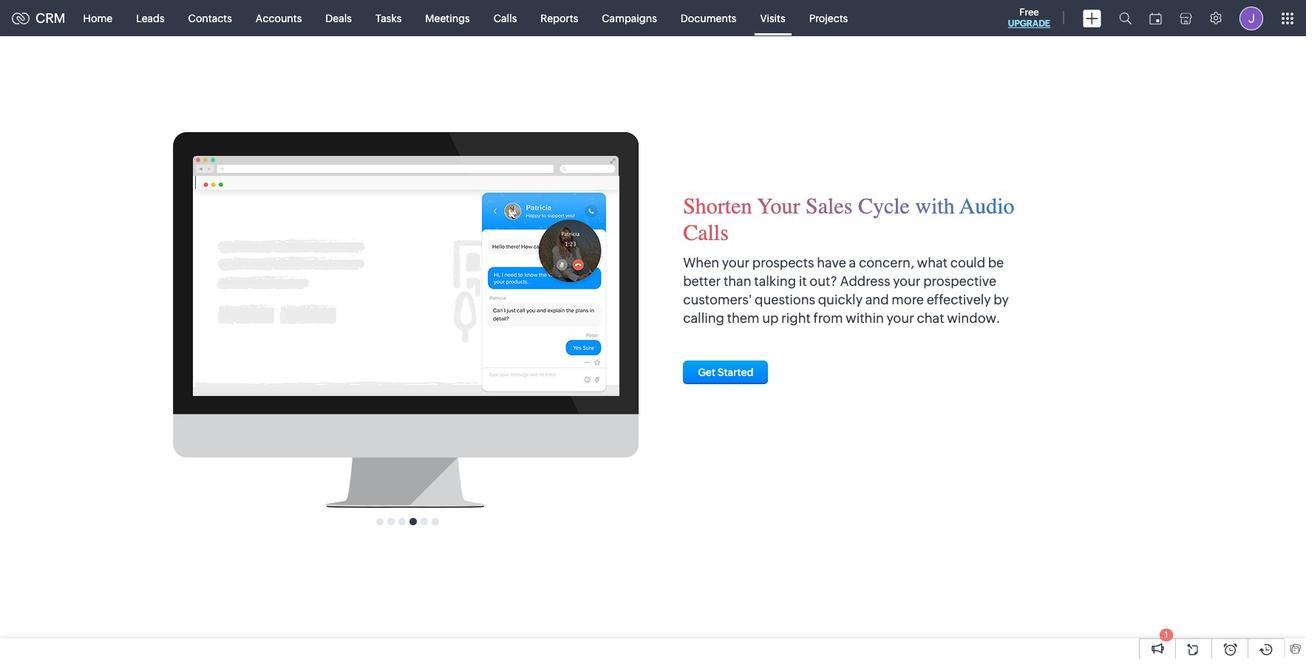 Task type: locate. For each thing, give the bounding box(es) containing it.
be
[[988, 255, 1004, 270]]

profile image
[[1240, 6, 1263, 30]]

address
[[840, 273, 891, 289]]

search element
[[1110, 0, 1141, 36]]

meetings
[[425, 12, 470, 24]]

1 vertical spatial your
[[893, 273, 921, 289]]

calls left reports "link"
[[494, 12, 517, 24]]

logo image
[[12, 12, 30, 24]]

meetings link
[[414, 0, 482, 36]]

1 horizontal spatial calls
[[683, 219, 729, 246]]

create menu element
[[1074, 0, 1110, 36]]

your up 'than'
[[722, 255, 750, 270]]

customers'
[[683, 292, 752, 308]]

questions
[[755, 292, 815, 308]]

calls link
[[482, 0, 529, 36]]

sales
[[806, 193, 853, 219]]

when your prospects have a concern, what could be better than talking it out? address your prospective customers' questions quickly and more effectively by calling them up right from within your chat window.
[[683, 255, 1009, 326]]

talking
[[754, 273, 796, 289]]

0 vertical spatial calls
[[494, 12, 517, 24]]

reports link
[[529, 0, 590, 36]]

concern,
[[859, 255, 914, 270]]

documents link
[[669, 0, 749, 36]]

a
[[849, 255, 856, 270]]

your
[[722, 255, 750, 270], [893, 273, 921, 289], [887, 311, 914, 326]]

get started button
[[683, 361, 768, 385]]

contacts link
[[176, 0, 244, 36]]

calls inside 'link'
[[494, 12, 517, 24]]

shorten
[[683, 193, 752, 219]]

accounts
[[256, 12, 302, 24]]

projects link
[[797, 0, 860, 36]]

quickly
[[818, 292, 863, 308]]

calls
[[494, 12, 517, 24], [683, 219, 729, 246]]

profile element
[[1231, 0, 1272, 36]]

up
[[762, 311, 779, 326]]

1 vertical spatial calls
[[683, 219, 729, 246]]

crm
[[35, 10, 65, 26]]

audio
[[960, 193, 1015, 219]]

within
[[846, 311, 884, 326]]

calls inside shorten your sales cycle with audio calls
[[683, 219, 729, 246]]

prospective
[[924, 273, 997, 289]]

and
[[866, 292, 889, 308]]

1
[[1165, 631, 1168, 640]]

leads link
[[124, 0, 176, 36]]

calls up when
[[683, 219, 729, 246]]

0 horizontal spatial calls
[[494, 12, 517, 24]]

could
[[951, 255, 986, 270]]

prospects
[[753, 255, 814, 270]]

your down more
[[887, 311, 914, 326]]

free
[[1020, 7, 1039, 18]]

get
[[698, 367, 716, 379]]

projects
[[809, 12, 848, 24]]

reports
[[541, 12, 578, 24]]

your up more
[[893, 273, 921, 289]]

calling
[[683, 311, 725, 326]]

accounts link
[[244, 0, 314, 36]]

them
[[727, 311, 760, 326]]

effectively
[[927, 292, 991, 308]]



Task type: describe. For each thing, give the bounding box(es) containing it.
deals
[[326, 12, 352, 24]]

tasks
[[376, 12, 402, 24]]

it
[[799, 273, 807, 289]]

right
[[781, 311, 811, 326]]

contacts
[[188, 12, 232, 24]]

from
[[814, 311, 843, 326]]

when
[[683, 255, 720, 270]]

tasks link
[[364, 0, 414, 36]]

what
[[917, 255, 948, 270]]

free upgrade
[[1008, 7, 1051, 29]]

started
[[718, 367, 754, 379]]

2 vertical spatial your
[[887, 311, 914, 326]]

upgrade
[[1008, 18, 1051, 29]]

chat
[[917, 311, 945, 326]]

create menu image
[[1083, 9, 1102, 27]]

deals link
[[314, 0, 364, 36]]

home link
[[71, 0, 124, 36]]

leads
[[136, 12, 165, 24]]

visits link
[[749, 0, 797, 36]]

crm link
[[12, 10, 65, 26]]

get started
[[698, 367, 754, 379]]

window.
[[947, 311, 1001, 326]]

better
[[683, 273, 721, 289]]

calendar image
[[1150, 12, 1162, 24]]

home
[[83, 12, 112, 24]]

with
[[916, 193, 955, 219]]

visits
[[760, 12, 786, 24]]

out?
[[810, 273, 838, 289]]

have
[[817, 255, 846, 270]]

0 vertical spatial your
[[722, 255, 750, 270]]

your
[[757, 193, 800, 219]]

more
[[892, 292, 924, 308]]

shorten your sales cycle with audio calls
[[683, 193, 1015, 246]]

documents
[[681, 12, 737, 24]]

search image
[[1119, 12, 1132, 24]]

cycle
[[858, 193, 910, 219]]

campaigns link
[[590, 0, 669, 36]]

than
[[724, 273, 752, 289]]

campaigns
[[602, 12, 657, 24]]

by
[[994, 292, 1009, 308]]



Task type: vqa. For each thing, say whether or not it's contained in the screenshot.
New to the middle
no



